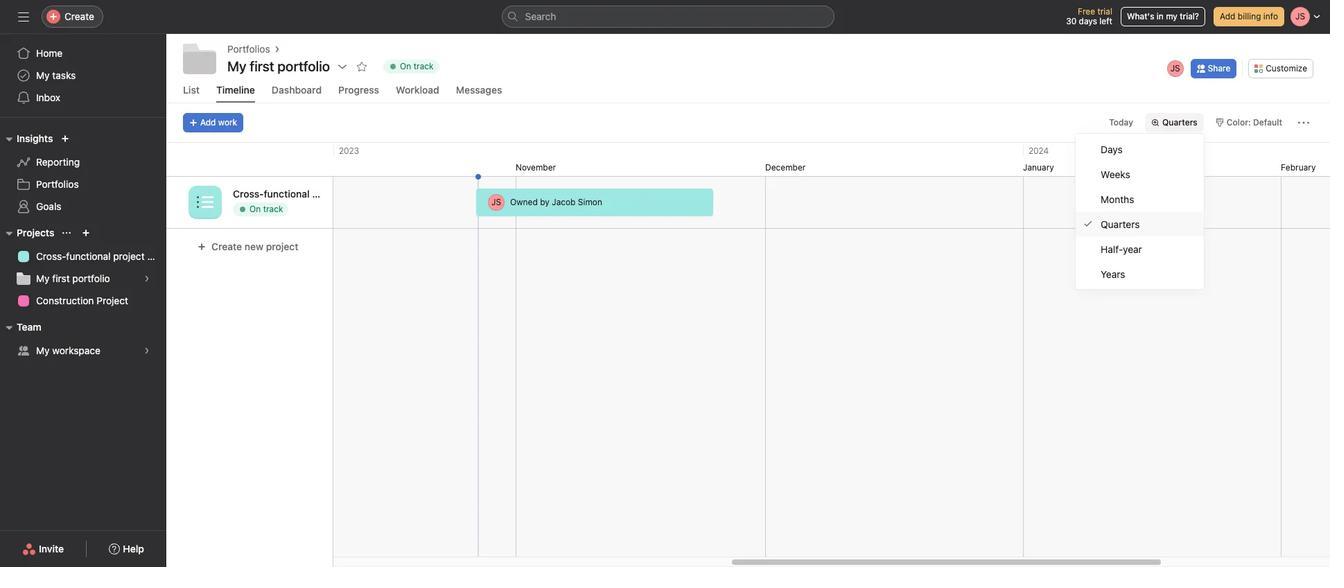 Task type: locate. For each thing, give the bounding box(es) containing it.
cross-functional project plan down 2023
[[233, 188, 367, 200]]

my down team
[[36, 345, 50, 356]]

1 vertical spatial plan
[[147, 250, 166, 262]]

add left work
[[200, 117, 216, 128]]

add billing info
[[1220, 11, 1279, 21]]

add
[[1220, 11, 1236, 21], [200, 117, 216, 128]]

0 vertical spatial create
[[64, 10, 94, 22]]

0 horizontal spatial quarters
[[1101, 218, 1140, 230]]

on track
[[400, 61, 434, 71], [250, 204, 283, 214]]

months link
[[1076, 187, 1204, 211]]

on up 'workload'
[[400, 61, 411, 71]]

track
[[414, 61, 434, 71], [263, 204, 283, 214]]

portfolios down reporting
[[36, 178, 79, 190]]

color:
[[1227, 117, 1252, 128]]

js left owned
[[492, 197, 501, 207]]

portfolios link
[[227, 42, 270, 57], [8, 173, 158, 196]]

project for create new project "button"
[[266, 241, 299, 252]]

november
[[516, 162, 556, 173]]

1 vertical spatial on track
[[250, 204, 283, 214]]

create up home link
[[64, 10, 94, 22]]

my for my workspace
[[36, 345, 50, 356]]

color: default button
[[1210, 113, 1289, 132]]

portfolios link down reporting
[[8, 173, 158, 196]]

cross-functional project plan inside projects element
[[36, 250, 166, 262]]

my up timeline
[[227, 58, 247, 74]]

new
[[245, 241, 264, 252]]

insights button
[[0, 130, 53, 147]]

my
[[1166, 11, 1178, 21]]

1 horizontal spatial create
[[211, 241, 242, 252]]

new project or portfolio image
[[82, 229, 90, 237]]

my left tasks
[[36, 69, 50, 81]]

add left 'billing'
[[1220, 11, 1236, 21]]

construction
[[36, 295, 94, 306]]

0 vertical spatial portfolios link
[[227, 42, 270, 57]]

js
[[1171, 63, 1181, 73], [492, 197, 501, 207]]

1 horizontal spatial quarters
[[1163, 117, 1198, 128]]

1 horizontal spatial project
[[266, 241, 299, 252]]

my first portfolio link
[[8, 268, 158, 290]]

track up create new project
[[263, 204, 283, 214]]

functional
[[264, 188, 310, 200], [66, 250, 111, 262]]

global element
[[0, 34, 166, 117]]

1 horizontal spatial js
[[1171, 63, 1181, 73]]

trial?
[[1180, 11, 1200, 21]]

on up create new project
[[250, 204, 261, 214]]

0 horizontal spatial on
[[250, 204, 261, 214]]

on inside popup button
[[400, 61, 411, 71]]

search button
[[502, 6, 835, 28]]

help button
[[100, 537, 153, 562]]

first portfolio
[[250, 58, 330, 74]]

my inside my tasks link
[[36, 69, 50, 81]]

0 horizontal spatial plan
[[147, 250, 166, 262]]

0 horizontal spatial portfolios
[[36, 178, 79, 190]]

0 horizontal spatial track
[[263, 204, 283, 214]]

1 vertical spatial create
[[211, 241, 242, 252]]

0 vertical spatial cross-functional project plan
[[233, 188, 367, 200]]

1 horizontal spatial cross-
[[233, 188, 264, 200]]

on
[[400, 61, 411, 71], [250, 204, 261, 214]]

list link
[[183, 84, 200, 103]]

owned
[[510, 197, 538, 207]]

february
[[1281, 162, 1316, 173]]

js left the share button
[[1171, 63, 1181, 73]]

home link
[[8, 42, 158, 64]]

weeks
[[1101, 168, 1131, 180]]

0 horizontal spatial portfolios link
[[8, 173, 158, 196]]

messages
[[456, 84, 502, 96]]

plan down 2023
[[347, 188, 367, 200]]

projects element
[[0, 221, 166, 315]]

my for my tasks
[[36, 69, 50, 81]]

1 vertical spatial cross-functional project plan
[[36, 250, 166, 262]]

dashboard
[[272, 84, 322, 96]]

create new project
[[211, 241, 299, 252]]

free
[[1078, 6, 1096, 17]]

insights element
[[0, 126, 166, 221]]

project down 2023
[[312, 188, 345, 200]]

add billing info button
[[1214, 7, 1285, 26]]

0 vertical spatial on track
[[400, 61, 434, 71]]

create
[[64, 10, 94, 22], [211, 241, 242, 252]]

september
[[8, 162, 51, 173]]

create inside "button"
[[211, 241, 242, 252]]

show options, current sort, top image
[[63, 229, 71, 237]]

quarters link
[[1076, 211, 1204, 236]]

quarters
[[1163, 117, 1198, 128], [1101, 218, 1140, 230]]

0 vertical spatial portfolios
[[227, 43, 270, 55]]

timeline
[[216, 84, 255, 96]]

days link
[[1076, 137, 1204, 162]]

cross-functional project plan
[[233, 188, 367, 200], [36, 250, 166, 262]]

create left new at the left top of the page
[[211, 241, 242, 252]]

portfolios
[[227, 43, 270, 55], [36, 178, 79, 190]]

hide sidebar image
[[18, 11, 29, 22]]

1 horizontal spatial plan
[[347, 188, 367, 200]]

cross- up first
[[36, 250, 66, 262]]

work
[[218, 117, 237, 128]]

0 horizontal spatial cross-functional project plan
[[36, 250, 166, 262]]

0 horizontal spatial functional
[[66, 250, 111, 262]]

projects button
[[0, 225, 54, 241]]

dashboard link
[[272, 84, 322, 103]]

plan up see details, my first portfolio icon
[[147, 250, 166, 262]]

0 horizontal spatial project
[[113, 250, 145, 262]]

track inside popup button
[[414, 61, 434, 71]]

my inside my first portfolio link
[[36, 273, 50, 284]]

weeks link
[[1076, 162, 1204, 187]]

1 vertical spatial add
[[200, 117, 216, 128]]

my inside my workspace link
[[36, 345, 50, 356]]

0 vertical spatial on
[[400, 61, 411, 71]]

0 horizontal spatial add
[[200, 117, 216, 128]]

track up 'workload'
[[414, 61, 434, 71]]

what's in my trial? button
[[1121, 7, 1206, 26]]

quarters up half-year
[[1101, 218, 1140, 230]]

new image
[[61, 135, 70, 143]]

portfolios up my first portfolio
[[227, 43, 270, 55]]

workload
[[396, 84, 439, 96]]

create inside popup button
[[64, 10, 94, 22]]

0 vertical spatial cross-
[[233, 188, 264, 200]]

years
[[1101, 268, 1126, 280]]

quarters up 'days' link
[[1163, 117, 1198, 128]]

0 vertical spatial js
[[1171, 63, 1181, 73]]

days
[[1079, 16, 1098, 26]]

functional up portfolio
[[66, 250, 111, 262]]

0 vertical spatial add
[[1220, 11, 1236, 21]]

cross- inside projects element
[[36, 250, 66, 262]]

cross- right list image
[[233, 188, 264, 200]]

0 vertical spatial functional
[[264, 188, 310, 200]]

construction project link
[[8, 290, 158, 312]]

my first portfolio
[[36, 273, 110, 284]]

cross-functional project plan up portfolio
[[36, 250, 166, 262]]

add for add work
[[200, 117, 216, 128]]

1 horizontal spatial on track
[[400, 61, 434, 71]]

1 vertical spatial cross-
[[36, 250, 66, 262]]

1 horizontal spatial functional
[[264, 188, 310, 200]]

my workspace
[[36, 345, 100, 356]]

1 vertical spatial on
[[250, 204, 261, 214]]

owned by jacob simon
[[510, 197, 603, 207]]

functional up create new project
[[264, 188, 310, 200]]

0 horizontal spatial create
[[64, 10, 94, 22]]

1 vertical spatial track
[[263, 204, 283, 214]]

portfolios link up my first portfolio
[[227, 42, 270, 57]]

more actions image
[[1299, 117, 1310, 128]]

create new project button
[[189, 234, 308, 259]]

on track up 'workload'
[[400, 61, 434, 71]]

1 horizontal spatial track
[[414, 61, 434, 71]]

1 vertical spatial js
[[492, 197, 501, 207]]

add work button
[[183, 113, 243, 132]]

workload link
[[396, 84, 439, 103]]

cross-
[[233, 188, 264, 200], [36, 250, 66, 262]]

invite button
[[13, 537, 73, 562]]

progress
[[338, 84, 379, 96]]

1 vertical spatial functional
[[66, 250, 111, 262]]

1 vertical spatial portfolios
[[36, 178, 79, 190]]

project inside "button"
[[266, 241, 299, 252]]

0 vertical spatial track
[[414, 61, 434, 71]]

on track up create new project
[[250, 204, 283, 214]]

1 vertical spatial portfolios link
[[8, 173, 158, 196]]

project
[[312, 188, 345, 200], [266, 241, 299, 252], [113, 250, 145, 262]]

0 vertical spatial quarters
[[1163, 117, 1198, 128]]

my left first
[[36, 273, 50, 284]]

show options image
[[337, 61, 348, 72]]

0 horizontal spatial on track
[[250, 204, 283, 214]]

1 horizontal spatial on
[[400, 61, 411, 71]]

project right new at the left top of the page
[[266, 241, 299, 252]]

1 horizontal spatial add
[[1220, 11, 1236, 21]]

project up see details, my first portfolio icon
[[113, 250, 145, 262]]

0 horizontal spatial cross-
[[36, 250, 66, 262]]

add to starred image
[[356, 61, 368, 72]]

plan
[[347, 188, 367, 200], [147, 250, 166, 262]]

1 horizontal spatial portfolios
[[227, 43, 270, 55]]



Task type: vqa. For each thing, say whether or not it's contained in the screenshot.
edit
no



Task type: describe. For each thing, give the bounding box(es) containing it.
invite
[[39, 543, 64, 555]]

january
[[1024, 162, 1055, 173]]

create for create
[[64, 10, 94, 22]]

reporting
[[36, 156, 80, 168]]

1 horizontal spatial portfolios link
[[227, 42, 270, 57]]

timeline link
[[216, 84, 255, 103]]

progress link
[[338, 84, 379, 103]]

insights
[[17, 132, 53, 144]]

simon
[[578, 197, 603, 207]]

my tasks
[[36, 69, 76, 81]]

create button
[[42, 6, 103, 28]]

my workspace link
[[8, 340, 158, 362]]

1 horizontal spatial cross-functional project plan
[[233, 188, 367, 200]]

on track button
[[377, 57, 446, 76]]

inbox
[[36, 92, 60, 103]]

goals link
[[8, 196, 158, 218]]

my for my first portfolio
[[227, 58, 247, 74]]

trial
[[1098, 6, 1113, 17]]

see details, my workspace image
[[143, 347, 151, 355]]

my for my first portfolio
[[36, 273, 50, 284]]

my tasks link
[[8, 64, 158, 87]]

workspace
[[52, 345, 100, 356]]

reporting link
[[8, 151, 158, 173]]

color: default
[[1227, 117, 1283, 128]]

0 horizontal spatial js
[[492, 197, 501, 207]]

goals
[[36, 200, 61, 212]]

year
[[1123, 243, 1143, 255]]

billing
[[1238, 11, 1262, 21]]

months
[[1101, 193, 1135, 205]]

portfolio
[[72, 273, 110, 284]]

jacob
[[552, 197, 576, 207]]

in
[[1157, 11, 1164, 21]]

2 horizontal spatial project
[[312, 188, 345, 200]]

team button
[[0, 319, 41, 336]]

team
[[17, 321, 41, 333]]

1 vertical spatial quarters
[[1101, 218, 1140, 230]]

what's
[[1127, 11, 1155, 21]]

free trial 30 days left
[[1067, 6, 1113, 26]]

tasks
[[52, 69, 76, 81]]

today button
[[1103, 113, 1140, 132]]

half-year
[[1101, 243, 1143, 255]]

quarters inside dropdown button
[[1163, 117, 1198, 128]]

list image
[[197, 194, 214, 210]]

share
[[1208, 63, 1231, 73]]

portfolios inside insights element
[[36, 178, 79, 190]]

search
[[525, 10, 556, 22]]

my first portfolio
[[227, 58, 330, 74]]

project
[[97, 295, 128, 306]]

create for create new project
[[211, 241, 242, 252]]

default
[[1254, 117, 1283, 128]]

see details, my first portfolio image
[[143, 275, 151, 283]]

inbox link
[[8, 87, 158, 109]]

messages link
[[456, 84, 502, 103]]

add work
[[200, 117, 237, 128]]

2024 january
[[1024, 146, 1055, 173]]

projects
[[17, 227, 54, 239]]

half-
[[1101, 243, 1123, 255]]

0 vertical spatial plan
[[347, 188, 367, 200]]

first
[[52, 273, 70, 284]]

share button
[[1191, 59, 1237, 78]]

half-year link
[[1076, 236, 1204, 261]]

2024
[[1029, 146, 1049, 156]]

cross-functional project plan link
[[8, 245, 166, 268]]

december
[[766, 162, 806, 173]]

add for add billing info
[[1220, 11, 1236, 21]]

teams element
[[0, 315, 166, 365]]

2023 september
[[8, 146, 359, 173]]

plan inside cross-functional project plan link
[[147, 250, 166, 262]]

2023
[[339, 146, 359, 156]]

left
[[1100, 16, 1113, 26]]

help
[[123, 543, 144, 555]]

on track inside on track popup button
[[400, 61, 434, 71]]

info
[[1264, 11, 1279, 21]]

search list box
[[502, 6, 835, 28]]

quarters button
[[1146, 113, 1204, 132]]

construction project
[[36, 295, 128, 306]]

by
[[540, 197, 550, 207]]

customize
[[1266, 63, 1308, 73]]

functional inside projects element
[[66, 250, 111, 262]]

list
[[183, 84, 200, 96]]

today
[[1110, 117, 1134, 128]]

project for cross-functional project plan link
[[113, 250, 145, 262]]

customize button
[[1249, 59, 1314, 78]]

days
[[1101, 143, 1123, 155]]

what's in my trial?
[[1127, 11, 1200, 21]]



